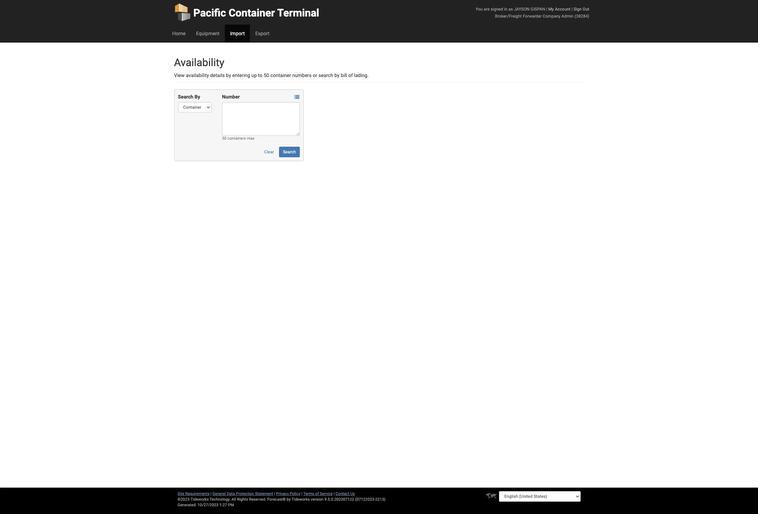 Task type: locate. For each thing, give the bounding box(es) containing it.
tideworks
[[292, 498, 310, 502]]

0 vertical spatial search
[[178, 94, 193, 100]]

search right clear
[[283, 150, 296, 155]]

0 vertical spatial of
[[349, 73, 353, 78]]

50
[[264, 73, 269, 78], [222, 136, 227, 141]]

|
[[547, 7, 548, 12], [572, 7, 573, 12], [211, 492, 212, 497], [274, 492, 275, 497], [302, 492, 303, 497], [334, 492, 335, 497]]

signed
[[491, 7, 503, 12]]

search
[[178, 94, 193, 100], [283, 150, 296, 155]]

of up version
[[316, 492, 319, 497]]

admin
[[562, 14, 574, 19]]

reserved.
[[249, 498, 267, 502]]

0 horizontal spatial 50
[[222, 136, 227, 141]]

policy
[[290, 492, 301, 497]]

of right bill
[[349, 73, 353, 78]]

containers
[[228, 136, 246, 141]]

us
[[351, 492, 355, 497]]

by right details
[[226, 73, 231, 78]]

details
[[210, 73, 225, 78]]

number
[[222, 94, 240, 100]]

terms of service link
[[303, 492, 333, 497]]

my
[[549, 7, 554, 12]]

by
[[226, 73, 231, 78], [335, 73, 340, 78], [287, 498, 291, 502]]

search by
[[178, 94, 200, 100]]

1 horizontal spatial 50
[[264, 73, 269, 78]]

50 right to
[[264, 73, 269, 78]]

forecast®
[[268, 498, 286, 502]]

1 vertical spatial search
[[283, 150, 296, 155]]

export button
[[250, 25, 275, 42]]

| left "sign"
[[572, 7, 573, 12]]

50 containers max
[[222, 136, 255, 141]]

search left "by"
[[178, 94, 193, 100]]

by inside site requirements | general data protection statement | privacy policy | terms of service | contact us ©2023 tideworks technology. all rights reserved. forecast® by tideworks version 9.5.0.202307122 (07122023-2213) generated: 10/27/2023 1:27 pm
[[287, 498, 291, 502]]

1 horizontal spatial by
[[287, 498, 291, 502]]

are
[[484, 7, 490, 12]]

terms
[[303, 492, 315, 497]]

1 horizontal spatial search
[[283, 150, 296, 155]]

company
[[543, 14, 561, 19]]

forwarder
[[523, 14, 542, 19]]

1:27
[[220, 503, 227, 508]]

data
[[227, 492, 235, 497]]

50 left "containers"
[[222, 136, 227, 141]]

view availability details by entering up to 50 container numbers or search by bill of lading.
[[174, 73, 369, 78]]

search
[[319, 73, 334, 78]]

you
[[476, 7, 483, 12]]

clear button
[[261, 147, 278, 157]]

search for search by
[[178, 94, 193, 100]]

1 vertical spatial 50
[[222, 136, 227, 141]]

0 horizontal spatial of
[[316, 492, 319, 497]]

availability
[[186, 73, 209, 78]]

availability
[[174, 56, 225, 69]]

equipment button
[[191, 25, 225, 42]]

by down the "privacy policy" "link"
[[287, 498, 291, 502]]

| left my in the right top of the page
[[547, 7, 548, 12]]

container
[[229, 7, 275, 19]]

general data protection statement link
[[213, 492, 273, 497]]

| up forecast®
[[274, 492, 275, 497]]

0 horizontal spatial search
[[178, 94, 193, 100]]

2213)
[[376, 498, 386, 502]]

contact
[[336, 492, 350, 497]]

0 horizontal spatial by
[[226, 73, 231, 78]]

pacific container terminal link
[[174, 0, 319, 25]]

import button
[[225, 25, 250, 42]]

you are signed in as jayson gispan | my account | sign out broker/freight forwarder company admin (38284)
[[476, 7, 590, 19]]

home button
[[167, 25, 191, 42]]

1 vertical spatial of
[[316, 492, 319, 497]]

out
[[583, 7, 590, 12]]

search inside search "button"
[[283, 150, 296, 155]]

of
[[349, 73, 353, 78], [316, 492, 319, 497]]

account
[[555, 7, 571, 12]]

by left bill
[[335, 73, 340, 78]]

all
[[232, 498, 236, 502]]



Task type: vqa. For each thing, say whether or not it's contained in the screenshot.
Forgot
no



Task type: describe. For each thing, give the bounding box(es) containing it.
technology.
[[210, 498, 231, 502]]

in
[[505, 7, 508, 12]]

site requirements | general data protection statement | privacy policy | terms of service | contact us ©2023 tideworks technology. all rights reserved. forecast® by tideworks version 9.5.0.202307122 (07122023-2213) generated: 10/27/2023 1:27 pm
[[178, 492, 386, 508]]

0 vertical spatial 50
[[264, 73, 269, 78]]

generated:
[[178, 503, 197, 508]]

(07122023-
[[355, 498, 376, 502]]

equipment
[[196, 31, 220, 36]]

search for search
[[283, 150, 296, 155]]

©2023 tideworks
[[178, 498, 209, 502]]

site requirements link
[[178, 492, 210, 497]]

statement
[[255, 492, 273, 497]]

to
[[258, 73, 263, 78]]

bill
[[341, 73, 347, 78]]

version
[[311, 498, 324, 502]]

numbers
[[292, 73, 312, 78]]

pacific
[[194, 7, 226, 19]]

| left general
[[211, 492, 212, 497]]

as
[[509, 7, 513, 12]]

show list image
[[295, 95, 300, 100]]

home
[[172, 31, 186, 36]]

pm
[[228, 503, 234, 508]]

1 horizontal spatial of
[[349, 73, 353, 78]]

entering
[[232, 73, 250, 78]]

up
[[252, 73, 257, 78]]

of inside site requirements | general data protection statement | privacy policy | terms of service | contact us ©2023 tideworks technology. all rights reserved. forecast® by tideworks version 9.5.0.202307122 (07122023-2213) generated: 10/27/2023 1:27 pm
[[316, 492, 319, 497]]

general
[[213, 492, 226, 497]]

my account link
[[549, 7, 571, 12]]

privacy
[[276, 492, 289, 497]]

gispan
[[531, 7, 546, 12]]

privacy policy link
[[276, 492, 301, 497]]

protection
[[236, 492, 254, 497]]

or
[[313, 73, 318, 78]]

by
[[195, 94, 200, 100]]

terminal
[[277, 7, 319, 19]]

10/27/2023
[[198, 503, 219, 508]]

site
[[178, 492, 184, 497]]

2 horizontal spatial by
[[335, 73, 340, 78]]

broker/freight
[[495, 14, 522, 19]]

import
[[230, 31, 245, 36]]

clear
[[264, 150, 274, 155]]

sign out link
[[574, 7, 590, 12]]

contact us link
[[336, 492, 355, 497]]

container
[[271, 73, 291, 78]]

rights
[[237, 498, 248, 502]]

Number text field
[[222, 102, 300, 136]]

service
[[320, 492, 333, 497]]

export
[[256, 31, 270, 36]]

requirements
[[185, 492, 210, 497]]

view
[[174, 73, 185, 78]]

sign
[[574, 7, 582, 12]]

| up tideworks
[[302, 492, 303, 497]]

max
[[247, 136, 255, 141]]

lading.
[[354, 73, 369, 78]]

pacific container terminal
[[194, 7, 319, 19]]

9.5.0.202307122
[[325, 498, 354, 502]]

jayson
[[514, 7, 530, 12]]

search button
[[279, 147, 300, 157]]

(38284)
[[575, 14, 590, 19]]

| up "9.5.0.202307122"
[[334, 492, 335, 497]]



